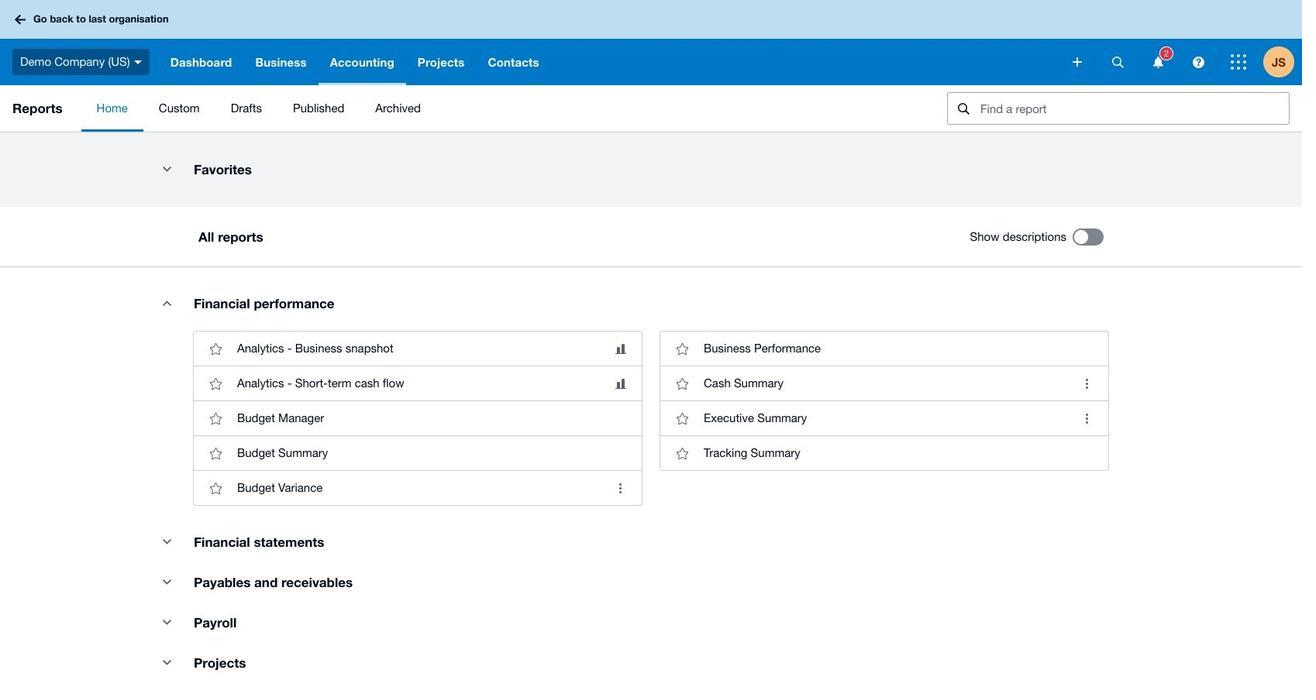 Task type: vqa. For each thing, say whether or not it's contained in the screenshot.
svg image
yes



Task type: locate. For each thing, give the bounding box(es) containing it.
collapse report group image
[[151, 527, 182, 558], [151, 567, 182, 598], [151, 607, 182, 638], [151, 648, 182, 679]]

more options image
[[1072, 403, 1103, 434]]

menu
[[81, 85, 935, 132]]

more options image
[[1072, 369, 1103, 400]]

1 favorite image from the top
[[200, 369, 231, 400]]

None field
[[948, 92, 1291, 125]]

2 collapse report group image from the top
[[151, 567, 182, 598]]

favorite image
[[200, 369, 231, 400], [200, 403, 231, 434]]

collapse report group image
[[151, 154, 182, 185]]

expand report group image
[[151, 288, 182, 319]]

banner
[[0, 0, 1303, 85]]

0 vertical spatial favorite image
[[200, 334, 231, 365]]

svg image
[[15, 14, 26, 24], [1113, 56, 1124, 68], [1154, 56, 1164, 68], [1073, 57, 1083, 67]]

1 vertical spatial favorite image
[[200, 438, 231, 469]]

2 favorite image from the top
[[200, 403, 231, 434]]

1 vertical spatial favorite image
[[200, 403, 231, 434]]

1 horizontal spatial svg image
[[1193, 56, 1205, 68]]

2 vertical spatial favorite image
[[200, 473, 231, 504]]

favorite image
[[200, 334, 231, 365], [200, 438, 231, 469], [200, 473, 231, 504]]

1 favorite image from the top
[[200, 334, 231, 365]]

0 vertical spatial favorite image
[[200, 369, 231, 400]]

svg image
[[1232, 54, 1247, 70], [1193, 56, 1205, 68], [134, 60, 142, 64]]



Task type: describe. For each thing, give the bounding box(es) containing it.
Find a report text field
[[980, 93, 1290, 124]]

1 collapse report group image from the top
[[151, 527, 182, 558]]

3 collapse report group image from the top
[[151, 607, 182, 638]]

0 horizontal spatial svg image
[[134, 60, 142, 64]]

2 favorite image from the top
[[200, 438, 231, 469]]

3 favorite image from the top
[[200, 473, 231, 504]]

4 collapse report group image from the top
[[151, 648, 182, 679]]

2 horizontal spatial svg image
[[1232, 54, 1247, 70]]



